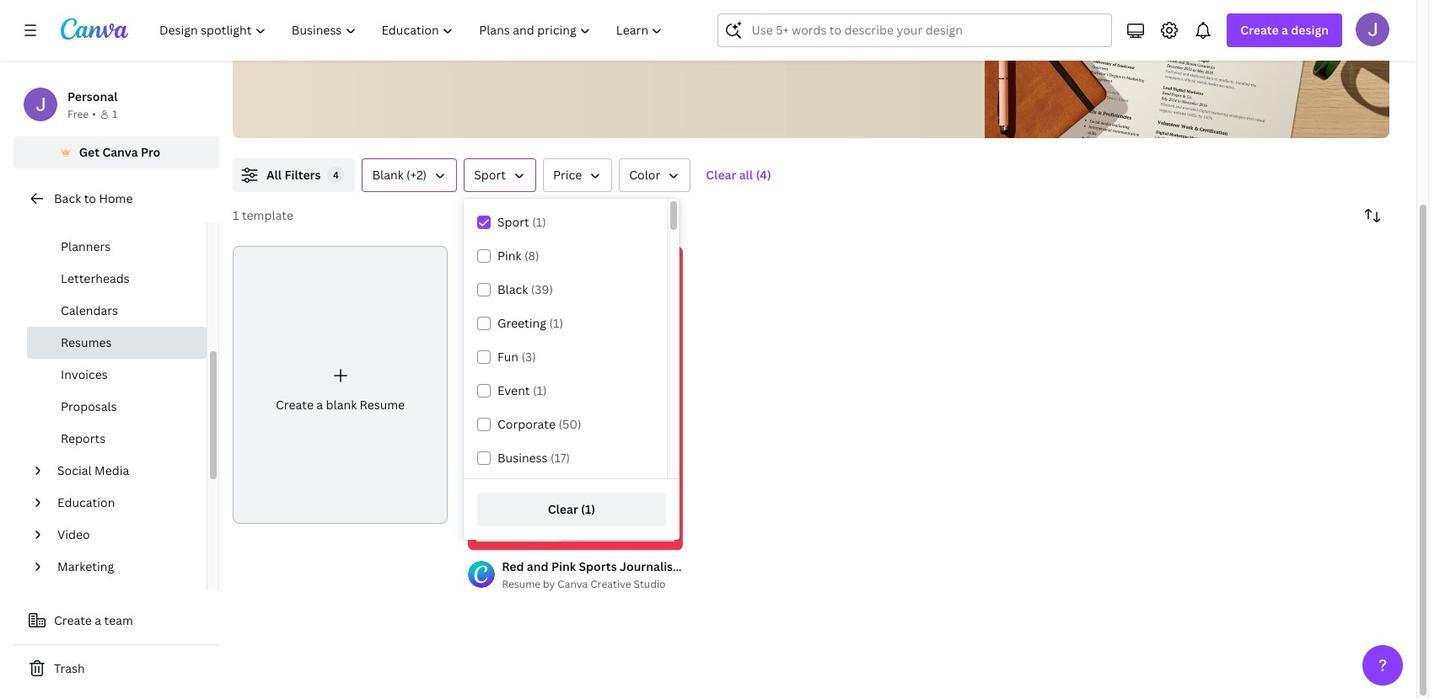 Task type: vqa. For each thing, say whether or not it's contained in the screenshot.
Untitled Design 'BUTTON'
no



Task type: describe. For each thing, give the bounding box(es) containing it.
education
[[57, 495, 115, 511]]

create a blank resume
[[276, 397, 405, 413]]

pink inside the red and pink sports journalism resume resume by canva creative studio
[[551, 559, 576, 575]]

canva's
[[417, 30, 467, 48]]

all
[[739, 167, 753, 183]]

back to home link
[[13, 182, 219, 216]]

template
[[242, 207, 293, 223]]

create a design button
[[1227, 13, 1342, 47]]

0 horizontal spatial resume
[[360, 397, 405, 413]]

calendars
[[61, 303, 118, 319]]

trash link
[[13, 653, 219, 686]]

free •
[[67, 107, 96, 121]]

clear (1) button
[[477, 493, 666, 527]]

create for create a design
[[1241, 22, 1279, 38]]

templates
[[551, 30, 617, 48]]

social media
[[57, 463, 129, 479]]

cvs
[[505, 8, 530, 26]]

canva inside button
[[102, 144, 138, 160]]

create a team button
[[13, 605, 219, 638]]

use
[[701, 30, 724, 48]]

•
[[92, 107, 96, 121]]

(17)
[[551, 450, 570, 466]]

color
[[629, 167, 660, 183]]

0 horizontal spatial pink
[[497, 248, 522, 264]]

easy-
[[648, 30, 682, 48]]

sport button
[[464, 159, 536, 192]]

event
[[497, 383, 530, 399]]

blank
[[326, 397, 357, 413]]

letterheads link
[[27, 263, 207, 295]]

reflect
[[769, 8, 812, 26]]

editor.
[[773, 30, 815, 48]]

red and pink sports journalism resume resume by canva creative studio
[[502, 559, 732, 592]]

to-
[[682, 30, 701, 48]]

clear for clear (1)
[[548, 502, 578, 518]]

1 vertical spatial resume
[[687, 559, 732, 575]]

greeting (1)
[[497, 315, 563, 331]]

education link
[[51, 487, 196, 519]]

business (17)
[[497, 450, 570, 466]]

business
[[497, 450, 548, 466]]

1 template
[[233, 207, 293, 223]]

and inside the red and pink sports journalism resume resume by canva creative studio
[[527, 559, 549, 575]]

clear all (4) button
[[698, 159, 780, 192]]

professionally
[[587, 8, 679, 26]]

1 vertical spatial with
[[386, 30, 414, 48]]

Search search field
[[752, 14, 1101, 46]]

red
[[502, 559, 524, 575]]

1 for 1 template
[[233, 207, 239, 223]]

(1) for greeting (1)
[[549, 315, 563, 331]]

graphs link
[[27, 199, 207, 231]]

invoices link
[[27, 359, 207, 391]]

sports
[[579, 559, 617, 575]]

red and pink sports journalism resume image
[[468, 246, 683, 550]]

free
[[470, 30, 496, 48]]

home
[[99, 191, 133, 207]]

letterheads
[[61, 271, 130, 287]]

clear (1)
[[548, 502, 595, 518]]

calendars link
[[27, 295, 207, 327]]

(39)
[[531, 282, 553, 298]]

1 vertical spatial to
[[84, 191, 96, 207]]

design inside create a design dropdown button
[[1291, 22, 1329, 38]]

price button
[[543, 159, 612, 192]]

sport (1)
[[497, 214, 546, 230]]

back
[[54, 191, 81, 207]]

media
[[94, 463, 129, 479]]

by
[[543, 578, 555, 592]]

social
[[57, 463, 92, 479]]

land
[[260, 8, 292, 26]]

4
[[333, 169, 339, 181]]

blank
[[372, 167, 404, 183]]

potential
[[323, 30, 382, 48]]

captivating
[[429, 8, 501, 26]]

a for design
[[1282, 22, 1288, 38]]

team
[[104, 613, 133, 629]]

Sort by button
[[1356, 199, 1390, 233]]

free
[[67, 107, 89, 121]]

filters
[[284, 167, 321, 183]]

clear all (4)
[[706, 167, 771, 183]]

event (1)
[[497, 383, 547, 399]]

proposals
[[61, 399, 117, 415]]

create for create a blank resume
[[276, 397, 314, 413]]

all
[[266, 167, 282, 183]]

(1) for sport (1)
[[532, 214, 546, 230]]

planners link
[[27, 231, 207, 263]]

personal
[[67, 89, 118, 105]]

can
[[560, 8, 584, 26]]

get canva pro button
[[13, 137, 219, 169]]

(1) for event (1)
[[533, 383, 547, 399]]

graphs
[[61, 207, 102, 223]]

1 vertical spatial your
[[260, 30, 289, 48]]

to inside land your dream job with captivating cvs you can professionally customize to reflect your true potential with canva's free resume templates and easy-to-use design editor.
[[752, 8, 766, 26]]



Task type: locate. For each thing, give the bounding box(es) containing it.
resume by canva creative studio link
[[502, 577, 683, 594]]

(1) for clear (1)
[[581, 502, 595, 518]]

0 horizontal spatial design
[[727, 30, 770, 48]]

to right the back
[[84, 191, 96, 207]]

greeting
[[497, 315, 546, 331]]

0 horizontal spatial create
[[54, 613, 92, 629]]

reports link
[[27, 423, 207, 455]]

0 vertical spatial to
[[752, 8, 766, 26]]

back to home
[[54, 191, 133, 207]]

(1)
[[532, 214, 546, 230], [549, 315, 563, 331], [533, 383, 547, 399], [581, 502, 595, 518]]

1 horizontal spatial a
[[316, 397, 323, 413]]

clear
[[706, 167, 736, 183], [548, 502, 578, 518]]

marketing
[[57, 559, 114, 575]]

pro
[[141, 144, 160, 160]]

0 vertical spatial canva
[[102, 144, 138, 160]]

trash
[[54, 661, 85, 677]]

1 horizontal spatial to
[[752, 8, 766, 26]]

0 vertical spatial 1
[[112, 107, 117, 121]]

0 vertical spatial with
[[397, 8, 425, 26]]

get canva pro
[[79, 144, 160, 160]]

pink
[[497, 248, 522, 264], [551, 559, 576, 575]]

resumes
[[61, 335, 112, 351]]

0 vertical spatial and
[[620, 30, 645, 48]]

1 vertical spatial canva
[[558, 578, 588, 592]]

1 horizontal spatial pink
[[551, 559, 576, 575]]

canva inside the red and pink sports journalism resume resume by canva creative studio
[[558, 578, 588, 592]]

pink left (8)
[[497, 248, 522, 264]]

1 horizontal spatial design
[[1291, 22, 1329, 38]]

top level navigation element
[[148, 13, 677, 47]]

(8)
[[524, 248, 539, 264]]

and
[[620, 30, 645, 48], [527, 559, 549, 575]]

fun
[[497, 349, 519, 365]]

design right use
[[727, 30, 770, 48]]

0 vertical spatial resume
[[360, 397, 405, 413]]

0 horizontal spatial 1
[[112, 107, 117, 121]]

to left reflect
[[752, 8, 766, 26]]

creative
[[590, 578, 631, 592]]

0 vertical spatial clear
[[706, 167, 736, 183]]

price
[[553, 167, 582, 183]]

(50)
[[559, 417, 581, 433]]

fun (3)
[[497, 349, 536, 365]]

corporate
[[497, 417, 556, 433]]

0 vertical spatial your
[[295, 8, 325, 26]]

your
[[295, 8, 325, 26], [260, 30, 289, 48]]

canva
[[102, 144, 138, 160], [558, 578, 588, 592]]

a inside dropdown button
[[1282, 22, 1288, 38]]

black
[[497, 282, 528, 298]]

design inside land your dream job with captivating cvs you can professionally customize to reflect your true potential with canva's free resume templates and easy-to-use design editor.
[[727, 30, 770, 48]]

true
[[293, 30, 320, 48]]

2 horizontal spatial resume
[[687, 559, 732, 575]]

journalism
[[620, 559, 684, 575]]

a
[[1282, 22, 1288, 38], [316, 397, 323, 413], [95, 613, 101, 629]]

(4)
[[756, 167, 771, 183]]

1 vertical spatial 1
[[233, 207, 239, 223]]

with right job
[[397, 8, 425, 26]]

0 horizontal spatial and
[[527, 559, 549, 575]]

(3)
[[521, 349, 536, 365]]

clear down '(17)'
[[548, 502, 578, 518]]

(1) up sports
[[581, 502, 595, 518]]

1 left template
[[233, 207, 239, 223]]

sport for sport (1)
[[497, 214, 529, 230]]

1 horizontal spatial clear
[[706, 167, 736, 183]]

1 horizontal spatial and
[[620, 30, 645, 48]]

(1) up (8)
[[532, 214, 546, 230]]

blank (+2)
[[372, 167, 427, 183]]

a inside button
[[95, 613, 101, 629]]

1 horizontal spatial create
[[276, 397, 314, 413]]

1 horizontal spatial 1
[[233, 207, 239, 223]]

customize
[[682, 8, 749, 26]]

resume right blank
[[360, 397, 405, 413]]

get
[[79, 144, 100, 160]]

sport for sport
[[474, 167, 506, 183]]

2 horizontal spatial create
[[1241, 22, 1279, 38]]

None search field
[[718, 13, 1112, 47]]

(1) right greeting
[[549, 315, 563, 331]]

0 horizontal spatial canva
[[102, 144, 138, 160]]

pink (8)
[[497, 248, 539, 264]]

studio
[[634, 578, 666, 592]]

and up by
[[527, 559, 549, 575]]

blank (+2) button
[[362, 159, 457, 192]]

with down job
[[386, 30, 414, 48]]

0 vertical spatial pink
[[497, 248, 522, 264]]

your up true
[[295, 8, 325, 26]]

jacob simon image
[[1356, 13, 1390, 46]]

a for blank
[[316, 397, 323, 413]]

color button
[[619, 159, 691, 192]]

0 horizontal spatial clear
[[548, 502, 578, 518]]

all filters
[[266, 167, 321, 183]]

create
[[1241, 22, 1279, 38], [276, 397, 314, 413], [54, 613, 92, 629]]

to
[[752, 8, 766, 26], [84, 191, 96, 207]]

1 right •
[[112, 107, 117, 121]]

black (39)
[[497, 282, 553, 298]]

2 vertical spatial a
[[95, 613, 101, 629]]

marketing link
[[51, 551, 196, 583]]

proposals link
[[27, 391, 207, 423]]

1 vertical spatial create
[[276, 397, 314, 413]]

create a blank resume link
[[233, 246, 448, 525]]

land your dream job with captivating cvs you can professionally customize to reflect your true potential with canva's free resume templates and easy-to-use design editor.
[[260, 8, 815, 48]]

resume
[[360, 397, 405, 413], [687, 559, 732, 575], [502, 578, 541, 592]]

1 vertical spatial and
[[527, 559, 549, 575]]

clear for clear all (4)
[[706, 167, 736, 183]]

you
[[533, 8, 557, 26]]

and down professionally at the top left of page
[[620, 30, 645, 48]]

1 horizontal spatial your
[[295, 8, 325, 26]]

sport
[[474, 167, 506, 183], [497, 214, 529, 230]]

1 horizontal spatial resume
[[502, 578, 541, 592]]

resume down red
[[502, 578, 541, 592]]

create a team
[[54, 613, 133, 629]]

1 vertical spatial a
[[316, 397, 323, 413]]

canva right by
[[558, 578, 588, 592]]

and inside land your dream job with captivating cvs you can professionally customize to reflect your true potential with canva's free resume templates and easy-to-use design editor.
[[620, 30, 645, 48]]

video link
[[51, 519, 196, 551]]

1 vertical spatial pink
[[551, 559, 576, 575]]

1 vertical spatial sport
[[497, 214, 529, 230]]

corporate (50)
[[497, 417, 581, 433]]

resume right the journalism
[[687, 559, 732, 575]]

your down land
[[260, 30, 289, 48]]

4 filter options selected element
[[328, 167, 344, 184]]

create inside button
[[54, 613, 92, 629]]

job
[[373, 8, 394, 26]]

0 vertical spatial sport
[[474, 167, 506, 183]]

create a design
[[1241, 22, 1329, 38]]

sport inside button
[[474, 167, 506, 183]]

reports
[[61, 431, 106, 447]]

0 horizontal spatial to
[[84, 191, 96, 207]]

sport up the sport (1)
[[474, 167, 506, 183]]

a for team
[[95, 613, 101, 629]]

0 vertical spatial a
[[1282, 22, 1288, 38]]

video
[[57, 527, 90, 543]]

(1) right event
[[533, 383, 547, 399]]

0 horizontal spatial a
[[95, 613, 101, 629]]

1 vertical spatial clear
[[548, 502, 578, 518]]

sport up pink (8)
[[497, 214, 529, 230]]

red and pink sports journalism resume link
[[502, 558, 732, 577]]

create for create a team
[[54, 613, 92, 629]]

pink up by
[[551, 559, 576, 575]]

(1) inside button
[[581, 502, 595, 518]]

2 horizontal spatial a
[[1282, 22, 1288, 38]]

create inside dropdown button
[[1241, 22, 1279, 38]]

1 horizontal spatial canva
[[558, 578, 588, 592]]

(+2)
[[406, 167, 427, 183]]

invoices
[[61, 367, 108, 383]]

social media link
[[51, 455, 196, 487]]

1 for 1
[[112, 107, 117, 121]]

clear left all
[[706, 167, 736, 183]]

planners
[[61, 239, 111, 255]]

canva left pro
[[102, 144, 138, 160]]

2 vertical spatial create
[[54, 613, 92, 629]]

0 horizontal spatial your
[[260, 30, 289, 48]]

2 vertical spatial resume
[[502, 578, 541, 592]]

design left jacob simon image
[[1291, 22, 1329, 38]]

create a blank resume element
[[233, 246, 448, 525]]

0 vertical spatial create
[[1241, 22, 1279, 38]]



